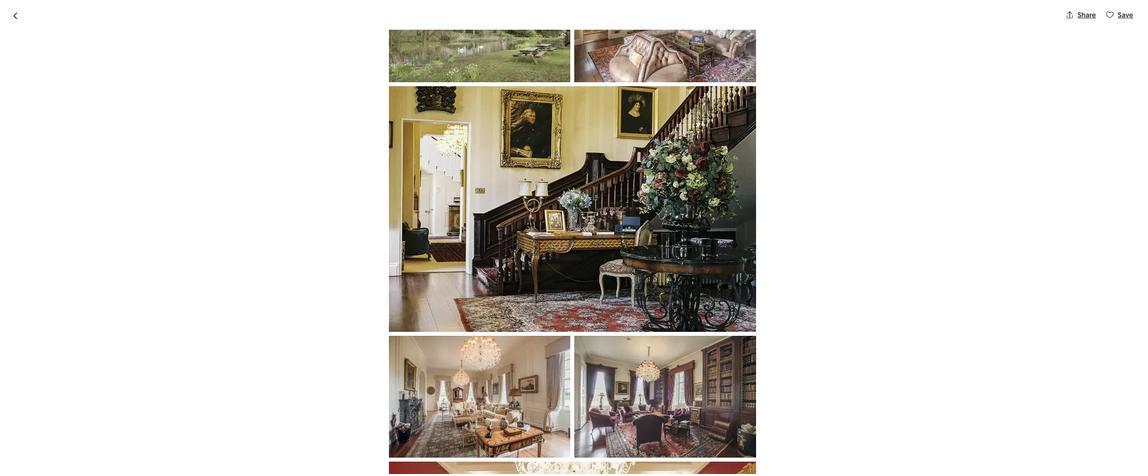 Task type: describe. For each thing, give the bounding box(es) containing it.
entire
[[295, 362, 325, 376]]

country
[[464, 51, 514, 67]]

2 · from the left
[[421, 379, 423, 390]]

nast
[[350, 431, 364, 440]]

save button
[[1102, 6, 1137, 23]]

february
[[396, 431, 424, 440]]

' little buckingham palace'  - the daily mail . 
a historic grade 1  listed estate- image
[[577, 94, 711, 221]]

entire villa hosted by dillon 18 bedrooms · 19 beds · 11.5 baths
[[295, 362, 460, 390]]

12/27/2023
[[683, 413, 719, 422]]

luxury
[[420, 51, 461, 67]]

england,
[[395, 72, 423, 81]]

baths
[[440, 379, 460, 390]]

save
[[1118, 10, 1133, 19]]

share button
[[1062, 6, 1100, 23]]

1 · from the left
[[388, 379, 390, 390]]

the luxury library room image
[[715, 225, 850, 347]]

$4,369
[[713, 375, 747, 389]]

dialog containing share
[[0, 0, 1145, 474]]

by dillon
[[388, 362, 432, 376]]

night
[[750, 378, 769, 389]]

the red dining room - historic luxury 60 minutres from london image
[[715, 94, 850, 221]]

share
[[1078, 10, 1096, 19]]

luxurious historic 40 acre estate image
[[577, 225, 711, 347]]

2019
[[398, 441, 413, 450]]

historic
[[370, 51, 417, 67]]

$5,461 $4,369 night
[[678, 375, 769, 389]]

november
[[363, 441, 396, 450]]



Task type: vqa. For each thing, say whether or not it's contained in the screenshot.
the bottom system
no



Task type: locate. For each thing, give the bounding box(es) containing it.
listing image 34 image
[[389, 86, 756, 332], [389, 86, 756, 332]]

· left the 11.5
[[421, 379, 423, 390]]

11.5
[[425, 379, 438, 390]]

the library image
[[575, 336, 756, 458], [575, 336, 756, 458]]

hinwick,
[[366, 72, 394, 81]]

times,
[[341, 441, 361, 450]]

0 horizontal spatial ·
[[388, 379, 390, 390]]

united
[[425, 72, 447, 81]]

historic frieze with goddess diana at hinwick house image
[[295, 94, 573, 347]]

listing image 33 image
[[575, 0, 756, 82], [575, 0, 756, 82]]

bedrooms
[[349, 379, 387, 390]]

dialog
[[0, 0, 1145, 474]]

2023
[[426, 431, 441, 440]]

the lakes and woods at hinwick house image
[[389, 0, 571, 82], [389, 0, 571, 82]]

conde nast traveller, february 2023 the times, november 2019
[[327, 431, 441, 450]]

villa
[[328, 362, 347, 376]]

kingdom
[[448, 72, 478, 81]]

listing image 35 image
[[389, 336, 571, 458], [389, 336, 571, 458]]

1 horizontal spatial ·
[[421, 379, 423, 390]]

magnificent historic luxury country manor house hinwick, england, united kingdom
[[295, 51, 596, 81]]

learn more about the host, dillon. image
[[591, 363, 619, 391], [591, 363, 619, 391]]

18
[[339, 379, 347, 390]]

the red dining room image
[[389, 462, 756, 474], [389, 462, 756, 474]]

19
[[392, 379, 400, 390]]

Start your search search field
[[498, 8, 647, 32]]

hinwick, england, united kingdom button
[[366, 70, 478, 82]]

the
[[327, 441, 339, 450]]

hosted
[[350, 362, 386, 376]]

manor
[[517, 51, 555, 67]]

$5,461
[[678, 375, 710, 389]]

magnificent
[[295, 51, 367, 67]]

·
[[388, 379, 390, 390], [421, 379, 423, 390]]

beds
[[402, 379, 420, 390]]

conde
[[327, 431, 348, 440]]

house
[[558, 51, 596, 67]]

· left 19 on the bottom left
[[388, 379, 390, 390]]

12/27/2023 button
[[678, 401, 837, 428]]

traveller,
[[366, 431, 394, 440]]



